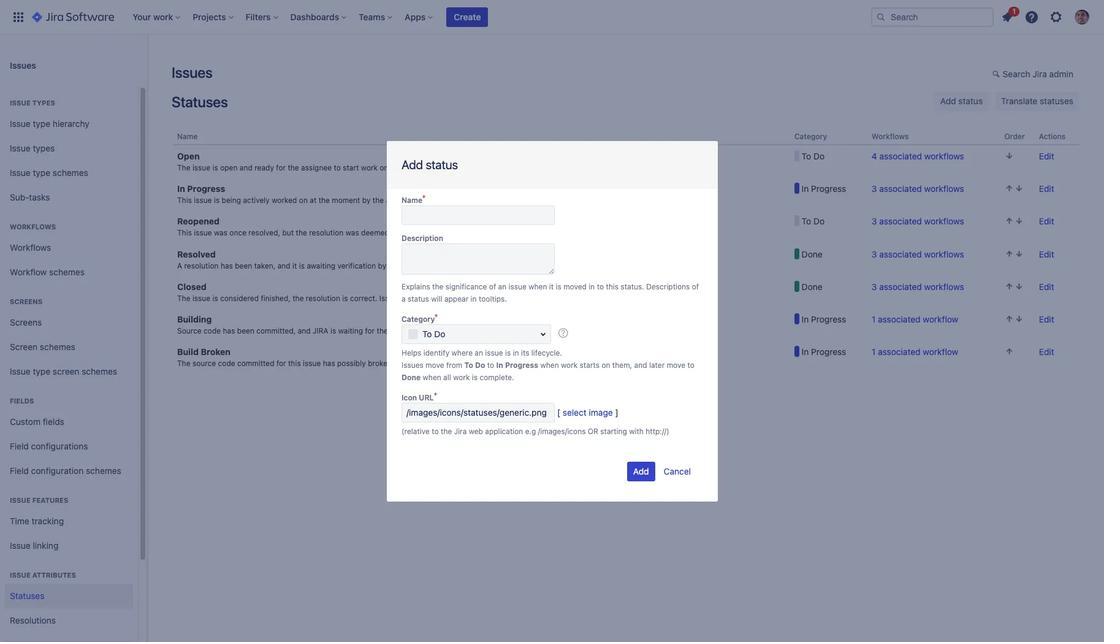 Task type: vqa. For each thing, say whether or not it's contained in the screenshot.
topmost an
yes



Task type: describe. For each thing, give the bounding box(es) containing it.
1 of from the left
[[489, 282, 496, 291]]

resolved,
[[249, 228, 280, 238]]

(relative
[[401, 427, 430, 436]]

marked
[[523, 228, 549, 238]]

types
[[33, 143, 55, 153]]

0 horizontal spatial add
[[401, 157, 423, 171]]

issue for issue types
[[10, 99, 31, 107]]

reopened.
[[489, 294, 525, 303]]

issue types
[[10, 143, 55, 153]]

order
[[1005, 132, 1026, 141]]

3 associated workflows for closed
[[872, 281, 965, 292]]

3 for closed
[[872, 281, 878, 292]]

in inside helps identify where an issue is in its lifecycle. issues move from to do to in progress when work starts on them, and later move to done when all work is complete.
[[513, 348, 519, 357]]

schemes up issue type screen schemes
[[40, 341, 75, 352]]

sub-tasks
[[10, 192, 50, 202]]

type for hierarchy
[[33, 118, 50, 129]]

3 associated workflows for in progress
[[872, 184, 965, 194]]

it for explains
[[549, 282, 554, 291]]

are inside reopened this issue was once resolved, but the resolution was deemed incorrect. from here issues are either marked assigned or resolved.
[[488, 228, 499, 238]]

helps identify where an issue is in its lifecycle. issues move from to do to in progress when work starts on them, and later move to done when all work is complete.
[[401, 348, 695, 382]]

issue linking link
[[5, 534, 133, 558]]

and inside helps identify where an issue is in its lifecycle. issues move from to do to in progress when work starts on them, and later move to done when all work is complete.
[[634, 360, 647, 370]]

schemes inside issue types group
[[53, 167, 88, 178]]

verification
[[338, 261, 376, 270]]

statuses
[[1041, 96, 1074, 106]]

edit for in progress
[[1040, 184, 1055, 194]]

web
[[469, 427, 483, 436]]

appear
[[444, 294, 469, 303]]

url
[[419, 393, 434, 402]]

issue types group
[[5, 86, 133, 213]]

3 associated workflows link for resolved
[[872, 249, 965, 259]]

for inside build broken the source code committed for this issue has possibly broken the build.
[[277, 359, 286, 368]]

been for resolved
[[235, 261, 252, 270]]

search image
[[877, 12, 886, 22]]

do for 3 associated workflows
[[814, 216, 825, 227]]

building source code has been committed, and jira is waiting for the code to be built before moving to the next status.
[[177, 314, 561, 335]]

issues inside closed the issue is considered finished, the resolution is correct. issues which are closed can be reopened.
[[380, 294, 402, 303]]

add status link
[[935, 92, 990, 112]]

jira inside search jira admin "link"
[[1033, 69, 1048, 79]]

the left assignee.
[[373, 196, 384, 205]]

issue type screen schemes link
[[5, 359, 133, 384]]

to inside explains the significance of an issue when it is moved in to this status. descriptions of a status will appear in tooltips.
[[597, 282, 604, 291]]

open the issue is open and ready for the assignee to start work on it.
[[177, 151, 397, 172]]

create
[[454, 11, 481, 22]]

to up helps
[[410, 326, 416, 335]]

issue for issue type hierarchy
[[10, 118, 30, 129]]

issue for issue features
[[10, 496, 31, 504]]

build broken the source code committed for this issue has possibly broken the build.
[[177, 347, 427, 368]]

3 for reopened
[[872, 216, 878, 227]]

from inside the resolved a resolution has been taken, and it is awaiting verification by reporter. from here issues are either reopened, or are closed.
[[421, 261, 438, 270]]

are inside closed the issue is considered finished, the resolution is correct. issues which are closed can be reopened.
[[426, 294, 437, 303]]

screen schemes
[[10, 341, 75, 352]]

incorrect.
[[391, 228, 425, 238]]

application
[[485, 427, 523, 436]]

all
[[443, 373, 451, 382]]

resolution inside the resolved a resolution has been taken, and it is awaiting verification by reporter. from here issues are either reopened, or are closed.
[[184, 261, 219, 270]]

issue inside helps identify where an issue is in its lifecycle. issues move from to do to in progress when work starts on them, and later move to done when all work is complete.
[[485, 348, 503, 357]]

3 associated workflows link for reopened
[[872, 216, 965, 227]]

schemes right screen
[[82, 366, 117, 376]]

cancel
[[664, 466, 691, 476]]

built
[[429, 326, 445, 335]]

issue type hierarchy
[[10, 118, 89, 129]]

progress for building
[[812, 314, 847, 324]]

to inside open the issue is open and ready for the assignee to start work on it.
[[334, 163, 341, 172]]

open
[[177, 151, 200, 161]]

field for field configurations
[[10, 441, 29, 451]]

search
[[1003, 69, 1031, 79]]

can
[[464, 294, 477, 303]]

3 associated workflows for reopened
[[872, 216, 965, 227]]

issue features group
[[5, 483, 133, 562]]

status. inside explains the significance of an issue when it is moved in to this status. descriptions of a status will appear in tooltips.
[[621, 282, 644, 291]]

status inside explains the significance of an issue when it is moved in to this status. descriptions of a status will appear in tooltips.
[[408, 294, 429, 303]]

1 for building
[[872, 314, 876, 324]]

custom fields link
[[5, 410, 133, 434]]

workflows for workflows group
[[10, 223, 56, 231]]

attributes
[[32, 571, 76, 579]]

2 of from the left
[[692, 282, 699, 291]]

3 associated workflows link for closed
[[872, 281, 965, 292]]

small image
[[993, 69, 1003, 79]]

workflows group
[[5, 210, 133, 288]]

4
[[872, 151, 878, 161]]

open
[[220, 163, 238, 172]]

are left closed.
[[563, 261, 574, 270]]

here inside reopened this issue was once resolved, but the resolution was deemed incorrect. from here issues are either marked assigned or resolved.
[[447, 228, 462, 238]]

be inside closed the issue is considered finished, the resolution is correct. issues which are closed can be reopened.
[[479, 294, 487, 303]]

build
[[177, 347, 199, 357]]

cancel link
[[658, 462, 697, 481]]

0 vertical spatial workflows
[[872, 132, 909, 141]]

field configurations link
[[5, 434, 133, 459]]

assigned
[[551, 228, 582, 238]]

time tracking
[[10, 516, 64, 526]]

to up complete.
[[487, 360, 494, 370]]

the right at
[[319, 196, 330, 205]]

to right the (relative
[[432, 427, 439, 436]]

helps
[[401, 348, 421, 357]]

(relative to the jira web application e.g /images/icons or starting with http://)
[[401, 427, 669, 436]]

committed,
[[257, 326, 296, 335]]

admin
[[1050, 69, 1074, 79]]

in progress for building
[[800, 314, 847, 324]]

actively
[[243, 196, 270, 205]]

issues inside helps identify where an issue is in its lifecycle. issues move from to do to in progress when work starts on them, and later move to done when all work is complete.
[[401, 360, 423, 370]]

a
[[401, 294, 406, 303]]

committed
[[237, 359, 275, 368]]

edit for building
[[1040, 314, 1055, 324]]

4 associated workflows
[[872, 151, 965, 161]]

workflows link
[[5, 236, 133, 260]]

workflows for resolved
[[925, 249, 965, 259]]

the for open
[[177, 163, 190, 172]]

code inside build broken the source code committed for this issue has possibly broken the build.
[[218, 359, 235, 368]]

moved
[[564, 282, 587, 291]]

for inside building source code has been committed, and jira is waiting for the code to be built before moving to the next status.
[[365, 326, 375, 335]]

by inside in progress this issue is being actively worked on at the moment by the assignee.
[[362, 196, 371, 205]]

next
[[521, 326, 536, 335]]

1 vertical spatial add status
[[401, 157, 458, 171]]

edit link for closed
[[1040, 281, 1055, 292]]

type for screen
[[33, 366, 50, 376]]

schemes inside workflows group
[[49, 267, 85, 277]]

tasks
[[29, 192, 50, 202]]

deemed
[[361, 228, 389, 238]]

either inside the resolved a resolution has been taken, and it is awaiting verification by reporter. from here issues are either reopened, or are closed.
[[495, 261, 515, 270]]

statuses inside issue attributes group
[[10, 590, 44, 601]]

which
[[404, 294, 424, 303]]

this inside explains the significance of an issue when it is moved in to this status. descriptions of a status will appear in tooltips.
[[606, 282, 619, 291]]

before
[[447, 326, 469, 335]]

identify
[[423, 348, 449, 357]]

later
[[649, 360, 665, 370]]

descriptions
[[646, 282, 690, 291]]

fields
[[10, 397, 34, 405]]

1 horizontal spatial add status
[[941, 96, 983, 106]]

in progress for build broken
[[800, 347, 847, 357]]

create button
[[447, 7, 489, 27]]

do inside helps identify where an issue is in its lifecycle. issues move from to do to in progress when work starts on them, and later move to done when all work is complete.
[[475, 360, 485, 370]]

closed.
[[576, 261, 602, 270]]

ready
[[255, 163, 274, 172]]

and inside the resolved a resolution has been taken, and it is awaiting verification by reporter. from here issues are either reopened, or are closed.
[[278, 261, 291, 270]]

2 horizontal spatial in
[[589, 282, 595, 291]]

issues inside the resolved a resolution has been taken, and it is awaiting verification by reporter. from here issues are either reopened, or are closed.
[[458, 261, 480, 270]]

been for building
[[237, 326, 255, 335]]

1 vertical spatial jira
[[454, 427, 467, 436]]

to inside helps identify where an issue is in its lifecycle. issues move from to do to in progress when work starts on them, and later move to done when all work is complete.
[[464, 360, 473, 370]]

0 vertical spatial status
[[959, 96, 983, 106]]

linking
[[33, 540, 58, 551]]

in progress for in progress
[[800, 184, 847, 194]]

issue inside explains the significance of an issue when it is moved in to this status. descriptions of a status will appear in tooltips.
[[509, 282, 527, 291]]

workflows for in progress
[[925, 184, 965, 194]]

is inside in progress this issue is being actively worked on at the moment by the assignee.
[[214, 196, 220, 205]]

screens for screens "group" in the left of the page
[[10, 298, 42, 305]]

workflow for building
[[923, 314, 959, 324]]

issue type schemes
[[10, 167, 88, 178]]

field for field configuration schemes
[[10, 465, 29, 476]]

configurations
[[31, 441, 88, 451]]

in for in progress
[[802, 184, 809, 194]]

progress inside in progress this issue is being actively worked on at the moment by the assignee.
[[187, 184, 225, 194]]

2 vertical spatial when
[[423, 373, 441, 382]]

[
[[557, 407, 560, 417]]

1 for build broken
[[872, 347, 876, 357]]

4 associated workflows link
[[872, 151, 965, 161]]

this inside reopened this issue was once resolved, but the resolution was deemed incorrect. from here issues are either marked assigned or resolved.
[[177, 228, 192, 238]]

issues inside reopened this issue was once resolved, but the resolution was deemed incorrect. from here issues are either marked assigned or resolved.
[[464, 228, 486, 238]]

time
[[10, 516, 29, 526]]

is left complete.
[[472, 373, 478, 382]]

edit link for open
[[1040, 151, 1055, 161]]

0 horizontal spatial name
[[177, 132, 198, 141]]

and inside open the issue is open and ready for the assignee to start work on it.
[[240, 163, 253, 172]]

resolution inside closed the issue is considered finished, the resolution is correct. issues which are closed can be reopened.
[[306, 294, 340, 303]]

it.
[[391, 163, 397, 172]]

or for to do
[[584, 228, 591, 238]]

this inside in progress this issue is being actively worked on at the moment by the assignee.
[[177, 196, 192, 205]]

to right moving
[[498, 326, 505, 335]]

the inside explains the significance of an issue when it is moved in to this status. descriptions of a status will appear in tooltips.
[[432, 282, 443, 291]]

reopened this issue was once resolved, but the resolution was deemed incorrect. from here issues are either marked assigned or resolved.
[[177, 216, 625, 238]]

issue type schemes link
[[5, 161, 133, 185]]

progress inside helps identify where an issue is in its lifecycle. issues move from to do to in progress when work starts on them, and later move to done when all work is complete.
[[505, 360, 538, 370]]

where
[[452, 348, 473, 357]]

custom
[[10, 416, 40, 427]]

the inside reopened this issue was once resolved, but the resolution was deemed incorrect. from here issues are either marked assigned or resolved.
[[296, 228, 307, 238]]

the left web
[[441, 427, 452, 436]]

build.
[[407, 359, 427, 368]]

field configuration schemes
[[10, 465, 121, 476]]

1 move from the left
[[426, 360, 444, 370]]

code down building
[[204, 326, 221, 335]]

in for build broken
[[802, 347, 809, 357]]

the inside closed the issue is considered finished, the resolution is correct. issues which are closed can be reopened.
[[293, 294, 304, 303]]

workflow schemes
[[10, 267, 85, 277]]

in for building
[[802, 314, 809, 324]]

starting
[[600, 427, 627, 436]]



Task type: locate. For each thing, give the bounding box(es) containing it.
issue inside open the issue is open and ready for the assignee to start work on it.
[[193, 163, 211, 172]]

1 vertical spatial 1 associated workflow link
[[872, 347, 959, 357]]

1 horizontal spatial status.
[[621, 282, 644, 291]]

possibly
[[337, 359, 366, 368]]

and inside building source code has been committed, and jira is waiting for the code to be built before moving to the next status.
[[298, 326, 311, 335]]

2 edit link from the top
[[1040, 184, 1055, 194]]

from up explains
[[421, 261, 438, 270]]

is inside open the issue is open and ready for the assignee to start work on it.
[[213, 163, 218, 172]]

in down 'significance'
[[471, 294, 477, 303]]

0 horizontal spatial or
[[554, 261, 561, 270]]

this down committed,
[[288, 359, 301, 368]]

was
[[214, 228, 228, 238], [346, 228, 359, 238]]

edit for closed
[[1040, 281, 1055, 292]]

3 associated workflows for resolved
[[872, 249, 965, 259]]

required image
[[422, 195, 428, 205], [435, 314, 441, 324], [434, 392, 440, 402]]

work inside open the issue is open and ready for the assignee to start work on it.
[[361, 163, 378, 172]]

field configurations
[[10, 441, 88, 451]]

0 horizontal spatial statuses
[[10, 590, 44, 601]]

0 vertical spatial 1 associated workflow link
[[872, 314, 959, 324]]

will
[[431, 294, 442, 303]]

workflows for open
[[925, 151, 965, 161]]

sub-
[[10, 192, 29, 202]]

1 this from the top
[[177, 196, 192, 205]]

is inside the resolved a resolution has been taken, and it is awaiting verification by reporter. from here issues are either reopened, or are closed.
[[299, 261, 305, 270]]

1 was from the left
[[214, 228, 228, 238]]

the left next
[[507, 326, 519, 335]]

0 vertical spatial to do
[[800, 151, 825, 161]]

status
[[959, 96, 983, 106], [426, 157, 458, 171], [408, 294, 429, 303]]

[ select image ]
[[555, 407, 618, 417]]

2 vertical spatial in
[[513, 348, 519, 357]]

screen
[[10, 341, 38, 352]]

0 vertical spatial this
[[606, 282, 619, 291]]

has up broken
[[223, 326, 235, 335]]

waiting
[[338, 326, 363, 335]]

is left considered
[[213, 294, 218, 303]]

1 inside create banner
[[1013, 6, 1016, 16]]

0 horizontal spatial this
[[288, 359, 301, 368]]

0 horizontal spatial move
[[426, 360, 444, 370]]

8 issue from the top
[[10, 571, 31, 579]]

in right moved
[[589, 282, 595, 291]]

to
[[334, 163, 341, 172], [597, 282, 604, 291], [410, 326, 416, 335], [498, 326, 505, 335], [487, 360, 494, 370], [688, 360, 695, 370], [432, 427, 439, 436]]

1 vertical spatial for
[[365, 326, 375, 335]]

add status right "it."
[[401, 157, 458, 171]]

edit link for in progress
[[1040, 184, 1055, 194]]

3
[[872, 184, 878, 194], [872, 216, 878, 227], [872, 249, 878, 259], [872, 281, 878, 292]]

2 type from the top
[[33, 167, 50, 178]]

1 horizontal spatial this
[[606, 282, 619, 291]]

be right can
[[479, 294, 487, 303]]

1 vertical spatial an
[[475, 348, 483, 357]]

from
[[427, 228, 445, 238], [421, 261, 438, 270]]

1 field from the top
[[10, 441, 29, 451]]

type inside screens "group"
[[33, 366, 50, 376]]

in inside helps identify where an issue is in its lifecycle. issues move from to do to in progress when work starts on them, and later move to done when all work is complete.
[[496, 360, 503, 370]]

Description text field
[[401, 243, 555, 275]]

1 vertical spatial either
[[495, 261, 515, 270]]

to for 4
[[802, 151, 812, 161]]

associated for building
[[878, 314, 921, 324]]

issues up 'significance'
[[458, 261, 480, 270]]

category
[[795, 132, 828, 141], [401, 314, 435, 324]]

1 associated workflow
[[872, 314, 959, 324], [872, 347, 959, 357]]

2 vertical spatial in progress
[[800, 347, 847, 357]]

required image for name
[[422, 195, 428, 205]]

1 vertical spatial issues
[[458, 261, 480, 270]]

4 3 from the top
[[872, 281, 878, 292]]

is left its
[[505, 348, 511, 357]]

issue inside reopened this issue was once resolved, but the resolution was deemed incorrect. from here issues are either marked assigned or resolved.
[[194, 228, 212, 238]]

the for closed
[[177, 294, 190, 303]]

issue down 'issue types'
[[10, 118, 30, 129]]

1 1 associated workflow from the top
[[872, 314, 959, 324]]

1 horizontal spatial add
[[941, 96, 957, 106]]

2 issue from the top
[[10, 118, 30, 129]]

broken
[[368, 359, 392, 368]]

5 workflows from the top
[[925, 281, 965, 292]]

and right open
[[240, 163, 253, 172]]

issue down open
[[193, 163, 211, 172]]

0 vertical spatial work
[[361, 163, 378, 172]]

1 workflows from the top
[[925, 151, 965, 161]]

associated for open
[[880, 151, 923, 161]]

reopened,
[[517, 261, 552, 270]]

done for resolved
[[800, 249, 823, 259]]

1 vertical spatial the
[[177, 294, 190, 303]]

issue inside build broken the source code committed for this issue has possibly broken the build.
[[303, 359, 321, 368]]

be inside building source code has been committed, and jira is waiting for the code to be built before moving to the next status.
[[419, 326, 427, 335]]

associated for closed
[[880, 281, 923, 292]]

0 horizontal spatial status.
[[538, 326, 561, 335]]

field up issue features
[[10, 465, 29, 476]]

has left possibly
[[323, 359, 335, 368]]

work down from
[[453, 373, 470, 382]]

progress
[[187, 184, 225, 194], [812, 184, 847, 194], [812, 314, 847, 324], [812, 347, 847, 357], [505, 360, 538, 370]]

issue
[[193, 163, 211, 172], [194, 196, 212, 205], [194, 228, 212, 238], [509, 282, 527, 291], [193, 294, 211, 303], [485, 348, 503, 357], [303, 359, 321, 368]]

select image link
[[563, 407, 613, 417]]

2 3 associated workflows link from the top
[[872, 216, 965, 227]]

1 vertical spatial category
[[401, 314, 435, 324]]

/images/icons
[[538, 427, 586, 436]]

edit link for reopened
[[1040, 216, 1055, 227]]

1 associated workflow for build broken
[[872, 347, 959, 357]]

field inside 'link'
[[10, 441, 29, 451]]

statuses link
[[5, 584, 133, 609]]

an inside explains the significance of an issue when it is moved in to this status. descriptions of a status will appear in tooltips.
[[498, 282, 507, 291]]

4 edit link from the top
[[1040, 249, 1055, 259]]

are
[[488, 228, 499, 238], [482, 261, 493, 270], [563, 261, 574, 270], [426, 294, 437, 303]]

the up will
[[432, 282, 443, 291]]

7 edit from the top
[[1040, 347, 1055, 357]]

0 vertical spatial in
[[589, 282, 595, 291]]

required image up built
[[435, 314, 441, 324]]

it inside the resolved a resolution has been taken, and it is awaiting verification by reporter. from here issues are either reopened, or are closed.
[[293, 261, 297, 270]]

2 vertical spatial the
[[177, 359, 190, 368]]

get online help about defining status field values image
[[558, 328, 568, 338]]

2 1 associated workflow from the top
[[872, 347, 959, 357]]

or right reopened,
[[554, 261, 561, 270]]

workflows for closed
[[925, 281, 965, 292]]

explains the significance of an issue when it is moved in to this status. descriptions of a status will appear in tooltips.
[[401, 282, 699, 303]]

screen schemes link
[[5, 335, 133, 359]]

it for resolved
[[293, 261, 297, 270]]

jira software image
[[32, 10, 114, 24], [32, 10, 114, 24]]

the inside closed the issue is considered finished, the resolution is correct. issues which are closed can be reopened.
[[177, 294, 190, 303]]

are up 'significance'
[[482, 261, 493, 270]]

issue inside issue type screen schemes link
[[10, 366, 30, 376]]

0 vertical spatial do
[[814, 151, 825, 161]]

6 issue from the top
[[10, 496, 31, 504]]

0 vertical spatial 1
[[1013, 6, 1016, 16]]

workflows
[[925, 151, 965, 161], [925, 184, 965, 194], [925, 216, 965, 227], [925, 249, 965, 259], [925, 281, 965, 292]]

issue up time
[[10, 496, 31, 504]]

the inside build broken the source code committed for this issue has possibly broken the build.
[[177, 359, 190, 368]]

0 horizontal spatial by
[[362, 196, 371, 205]]

edit link for build broken
[[1040, 347, 1055, 357]]

issues down name "text field"
[[464, 228, 486, 238]]

but
[[282, 228, 294, 238]]

resolution down awaiting
[[306, 294, 340, 303]]

0 vertical spatial here
[[447, 228, 462, 238]]

issue inside the 'issue types' 'link'
[[10, 143, 30, 153]]

3 associated workflows
[[872, 184, 965, 194], [872, 216, 965, 227], [872, 249, 965, 259], [872, 281, 965, 292]]

0 vertical spatial statuses
[[172, 93, 228, 110]]

workflows down sub-tasks
[[10, 223, 56, 231]]

Name text field
[[401, 205, 555, 225]]

1 3 associated workflows from the top
[[872, 184, 965, 194]]

3 3 associated workflows from the top
[[872, 249, 965, 259]]

1 the from the top
[[177, 163, 190, 172]]

2 vertical spatial status
[[408, 294, 429, 303]]

to left start at the top left
[[334, 163, 341, 172]]

1 vertical spatial status.
[[538, 326, 561, 335]]

0 vertical spatial required image
[[422, 195, 428, 205]]

status. right next
[[538, 326, 561, 335]]

edit for resolved
[[1040, 249, 1055, 259]]

3 in progress from the top
[[800, 347, 847, 357]]

edit link for resolved
[[1040, 249, 1055, 259]]

2 in progress from the top
[[800, 314, 847, 324]]

3 workflows from the top
[[925, 216, 965, 227]]

status down explains
[[408, 294, 429, 303]]

0 horizontal spatial add status
[[401, 157, 458, 171]]

edit for open
[[1040, 151, 1055, 161]]

6 edit from the top
[[1040, 314, 1055, 324]]

schemes inside fields "group"
[[86, 465, 121, 476]]

7 issue from the top
[[10, 540, 30, 551]]

1 vertical spatial type
[[33, 167, 50, 178]]

1 associated workflow for building
[[872, 314, 959, 324]]

issue attributes group
[[5, 558, 133, 642]]

issue inside issue type hierarchy "link"
[[10, 118, 30, 129]]

of
[[489, 282, 496, 291], [692, 282, 699, 291]]

3 associated workflows link for in progress
[[872, 184, 965, 194]]

0 horizontal spatial category
[[401, 314, 435, 324]]

create banner
[[0, 0, 1105, 34]]

issue types link
[[5, 136, 133, 161]]

0 horizontal spatial it
[[293, 261, 297, 270]]

issue inside issue linking link
[[10, 540, 30, 551]]

4 workflows from the top
[[925, 249, 965, 259]]

1 vertical spatial work
[[561, 360, 578, 370]]

has inside building source code has been committed, and jira is waiting for the code to be built before moving to the next status.
[[223, 326, 235, 335]]

screens group
[[5, 285, 133, 388]]

required image right assignee.
[[422, 195, 428, 205]]

screen
[[53, 366, 79, 376]]

1 edit from the top
[[1040, 151, 1055, 161]]

0 vertical spatial it
[[293, 261, 297, 270]]

1 3 associated workflows link from the top
[[872, 184, 965, 194]]

2 1 associated workflow link from the top
[[872, 347, 959, 357]]

workflows for 'workflows' link
[[10, 242, 51, 252]]

1 edit link from the top
[[1040, 151, 1055, 161]]

sub-tasks link
[[5, 185, 133, 210]]

jira
[[313, 326, 329, 335]]

required image right icon
[[434, 392, 440, 402]]

is left "correct."
[[342, 294, 348, 303]]

issue types
[[10, 99, 55, 107]]

issue left types
[[10, 143, 30, 153]]

to right later
[[688, 360, 695, 370]]

1 horizontal spatial by
[[378, 261, 387, 270]]

1 vertical spatial been
[[237, 326, 255, 335]]

type for schemes
[[33, 167, 50, 178]]

done for closed
[[800, 281, 823, 292]]

2 vertical spatial 1
[[872, 347, 876, 357]]

2 field from the top
[[10, 465, 29, 476]]

4 3 associated workflows from the top
[[872, 281, 965, 292]]

closed
[[177, 281, 207, 292]]

is inside building source code has been committed, and jira is waiting for the code to be built before moving to the next status.
[[331, 326, 336, 335]]

primary element
[[7, 0, 872, 34]]

1 vertical spatial when
[[540, 360, 559, 370]]

required image for category
[[435, 314, 441, 324]]

3 for in progress
[[872, 184, 878, 194]]

issue inside in progress this issue is being actively worked on at the moment by the assignee.
[[194, 196, 212, 205]]

for inside open the issue is open and ready for the assignee to start work on it.
[[276, 163, 286, 172]]

on inside open the issue is open and ready for the assignee to start work on it.
[[380, 163, 389, 172]]

resolved a resolution has been taken, and it is awaiting verification by reporter. from here issues are either reopened, or are closed.
[[177, 249, 602, 270]]

0 vertical spatial add
[[941, 96, 957, 106]]

issue down moving
[[485, 348, 503, 357]]

7 edit link from the top
[[1040, 347, 1055, 357]]

image
[[589, 407, 613, 417]]

resolution down 'resolved'
[[184, 261, 219, 270]]

the down build at the left bottom of page
[[177, 359, 190, 368]]

source
[[177, 326, 202, 335]]

is left open
[[213, 163, 218, 172]]

is left being
[[214, 196, 220, 205]]

1 screens from the top
[[10, 298, 42, 305]]

the right "waiting"
[[377, 326, 388, 335]]

5 edit link from the top
[[1040, 281, 1055, 292]]

by right 'moment'
[[362, 196, 371, 205]]

the down helps
[[394, 359, 405, 368]]

in left its
[[513, 348, 519, 357]]

4 edit from the top
[[1040, 249, 1055, 259]]

1 associated workflow link for build broken
[[872, 347, 959, 357]]

correct.
[[350, 294, 378, 303]]

on left "it."
[[380, 163, 389, 172]]

being
[[222, 196, 241, 205]]

required image for icon url
[[434, 392, 440, 402]]

edit for reopened
[[1040, 216, 1055, 227]]

description
[[401, 233, 443, 243]]

1 vertical spatial by
[[378, 261, 387, 270]]

2 vertical spatial work
[[453, 373, 470, 382]]

3 issue from the top
[[10, 143, 30, 153]]

schemes
[[53, 167, 88, 178], [49, 267, 85, 277], [40, 341, 75, 352], [82, 366, 117, 376], [86, 465, 121, 476]]

do
[[814, 151, 825, 161], [814, 216, 825, 227], [475, 360, 485, 370]]

here inside the resolved a resolution has been taken, and it is awaiting verification by reporter. from here issues are either reopened, or are closed.
[[440, 261, 456, 270]]

0 vertical spatial on
[[380, 163, 389, 172]]

has for resolved
[[221, 261, 233, 270]]

0 horizontal spatial in
[[471, 294, 477, 303]]

an inside helps identify where an issue is in its lifecycle. issues move from to do to in progress when work starts on them, and later move to done when all work is complete.
[[475, 348, 483, 357]]

3 edit from the top
[[1040, 216, 1055, 227]]

2 vertical spatial do
[[475, 360, 485, 370]]

on left at
[[299, 196, 308, 205]]

2 was from the left
[[346, 228, 359, 238]]

the inside open the issue is open and ready for the assignee to start work on it.
[[288, 163, 299, 172]]

1 issue from the top
[[10, 99, 31, 107]]

or
[[584, 228, 591, 238], [554, 261, 561, 270]]

issue inside issue attributes group
[[10, 571, 31, 579]]

to down closed.
[[597, 282, 604, 291]]

the inside open the issue is open and ready for the assignee to start work on it.
[[177, 163, 190, 172]]

0 vertical spatial has
[[221, 261, 233, 270]]

has down "once" in the left top of the page
[[221, 261, 233, 270]]

1 vertical spatial workflows
[[10, 223, 56, 231]]

start
[[343, 163, 359, 172]]

or inside reopened this issue was once resolved, but the resolution was deemed incorrect. from here issues are either marked assigned or resolved.
[[584, 228, 591, 238]]

moving
[[471, 326, 496, 335]]

has for building
[[223, 326, 235, 335]]

to do for 3 associated workflows
[[800, 216, 825, 227]]

2 3 from the top
[[872, 216, 878, 227]]

Icon URL text field
[[401, 403, 555, 422]]

status right "it."
[[426, 157, 458, 171]]

0 vertical spatial screens
[[10, 298, 42, 305]]

1 to do from the top
[[800, 151, 825, 161]]

1 3 from the top
[[872, 184, 878, 194]]

starts
[[580, 360, 600, 370]]

0 vertical spatial to
[[802, 151, 812, 161]]

2 vertical spatial resolution
[[306, 294, 340, 303]]

be left built
[[419, 326, 427, 335]]

1 vertical spatial to do
[[800, 216, 825, 227]]

1 type from the top
[[33, 118, 50, 129]]

of up tooltips.
[[489, 282, 496, 291]]

workflows for reopened
[[925, 216, 965, 227]]

2 vertical spatial done
[[401, 373, 421, 382]]

2 this from the top
[[177, 228, 192, 238]]

on
[[380, 163, 389, 172], [299, 196, 308, 205], [602, 360, 610, 370]]

1 vertical spatial has
[[223, 326, 235, 335]]

of right descriptions
[[692, 282, 699, 291]]

been inside building source code has been committed, and jira is waiting for the code to be built before moving to the next status.
[[237, 326, 255, 335]]

search jira admin
[[1003, 69, 1074, 79]]

for right the committed at the bottom left
[[277, 359, 286, 368]]

2 to do from the top
[[800, 216, 825, 227]]

2 move from the left
[[667, 360, 686, 370]]

2 workflows from the top
[[925, 184, 965, 194]]

1 vertical spatial 1 associated workflow
[[872, 347, 959, 357]]

work right start at the top left
[[361, 163, 378, 172]]

1 horizontal spatial on
[[380, 163, 389, 172]]

workflows
[[872, 132, 909, 141], [10, 223, 56, 231], [10, 242, 51, 252]]

has inside the resolved a resolution has been taken, and it is awaiting verification by reporter. from here issues are either reopened, or are closed.
[[221, 261, 233, 270]]

closed the issue is considered finished, the resolution is correct. issues which are closed can be reopened.
[[177, 281, 525, 303]]

status. inside building source code has been committed, and jira is waiting for the code to be built before moving to the next status.
[[538, 326, 561, 335]]

1 horizontal spatial was
[[346, 228, 359, 238]]

significance
[[445, 282, 487, 291]]

this
[[177, 196, 192, 205], [177, 228, 192, 238]]

this right moved
[[606, 282, 619, 291]]

3 edit link from the top
[[1040, 216, 1055, 227]]

associated for in progress
[[880, 184, 923, 194]]

on inside helps identify where an issue is in its lifecycle. issues move from to do to in progress when work starts on them, and later move to done when all work is complete.
[[602, 360, 610, 370]]

search jira admin link
[[987, 65, 1080, 85]]

1 horizontal spatial move
[[667, 360, 686, 370]]

actions
[[1040, 132, 1066, 141]]

are down name "text field"
[[488, 228, 499, 238]]

this
[[606, 282, 619, 291], [288, 359, 301, 368]]

0 vertical spatial workflow
[[923, 314, 959, 324]]

2 screens from the top
[[10, 317, 42, 327]]

to for 3
[[802, 216, 812, 227]]

5 issue from the top
[[10, 366, 30, 376]]

0 vertical spatial add status
[[941, 96, 983, 106]]

2 workflow from the top
[[923, 347, 959, 357]]

add status
[[941, 96, 983, 106], [401, 157, 458, 171]]

was left "once" in the left top of the page
[[214, 228, 228, 238]]

None submit
[[627, 462, 655, 481]]

2 vertical spatial has
[[323, 359, 335, 368]]

1 vertical spatial required image
[[435, 314, 441, 324]]

0 vertical spatial done
[[800, 249, 823, 259]]

type
[[33, 118, 50, 129], [33, 167, 50, 178], [33, 366, 50, 376]]

2 3 associated workflows from the top
[[872, 216, 965, 227]]

3 type from the top
[[33, 366, 50, 376]]

the inside build broken the source code committed for this issue has possibly broken the build.
[[394, 359, 405, 368]]

progress for build broken
[[812, 347, 847, 357]]

issue up sub-
[[10, 167, 30, 178]]

is right "jira"
[[331, 326, 336, 335]]

by inside the resolved a resolution has been taken, and it is awaiting verification by reporter. from here issues are either reopened, or are closed.
[[378, 261, 387, 270]]

3 associated workflows link
[[872, 184, 965, 194], [872, 216, 965, 227], [872, 249, 965, 259], [872, 281, 965, 292]]

and left "jira"
[[298, 326, 311, 335]]

for right "waiting"
[[365, 326, 375, 335]]

0 vertical spatial when
[[529, 282, 547, 291]]

issue for issue types
[[10, 143, 30, 153]]

1 in progress from the top
[[800, 184, 847, 194]]

1 vertical spatial in
[[471, 294, 477, 303]]

done inside helps identify where an issue is in its lifecycle. issues move from to do to in progress when work starts on them, and later move to done when all work is complete.
[[401, 373, 421, 382]]

1 vertical spatial here
[[440, 261, 456, 270]]

issue features
[[10, 496, 68, 504]]

assignee.
[[386, 196, 419, 205]]

associated for resolved
[[880, 249, 923, 259]]

do for 4 associated workflows
[[814, 151, 825, 161]]

work left starts
[[561, 360, 578, 370]]

code up helps
[[390, 326, 407, 335]]

name up open
[[177, 132, 198, 141]]

with
[[629, 427, 644, 436]]

1 workflow from the top
[[923, 314, 959, 324]]

been inside the resolved a resolution has been taken, and it is awaiting verification by reporter. from here issues are either reopened, or are closed.
[[235, 261, 252, 270]]

the
[[177, 163, 190, 172], [177, 294, 190, 303], [177, 359, 190, 368]]

in progress this issue is being actively worked on at the moment by the assignee.
[[177, 184, 419, 205]]

3 3 from the top
[[872, 249, 878, 259]]

workflows up workflow at the top left
[[10, 242, 51, 252]]

when left all
[[423, 373, 441, 382]]

1 horizontal spatial work
[[453, 373, 470, 382]]

type inside "link"
[[33, 118, 50, 129]]

resolutions
[[10, 615, 56, 625]]

3 for resolved
[[872, 249, 878, 259]]

is inside explains the significance of an issue when it is moved in to this status. descriptions of a status will appear in tooltips.
[[556, 282, 561, 291]]

1 horizontal spatial jira
[[1033, 69, 1048, 79]]

statuses up resolutions
[[10, 590, 44, 601]]

2 vertical spatial for
[[277, 359, 286, 368]]

schemes down 'workflows' link
[[49, 267, 85, 277]]

issue inside closed the issue is considered finished, the resolution is correct. issues which are closed can be reopened.
[[193, 294, 211, 303]]

0 vertical spatial name
[[177, 132, 198, 141]]

1 horizontal spatial it
[[549, 282, 554, 291]]

statuses up open
[[172, 93, 228, 110]]

0 vertical spatial status.
[[621, 282, 644, 291]]

is left awaiting
[[299, 261, 305, 270]]

to do
[[800, 151, 825, 161], [800, 216, 825, 227]]

either left reopened,
[[495, 261, 515, 270]]

edit for build broken
[[1040, 347, 1055, 357]]

are right the which at the left of page
[[426, 294, 437, 303]]

associated for build broken
[[878, 347, 921, 357]]

workflow for build broken
[[923, 347, 959, 357]]

screens for screens link
[[10, 317, 42, 327]]

type up the tasks
[[33, 167, 50, 178]]

screens down workflow at the top left
[[10, 298, 42, 305]]

1 vertical spatial it
[[549, 282, 554, 291]]

issue type screen schemes
[[10, 366, 117, 376]]

move right later
[[667, 360, 686, 370]]

1 horizontal spatial statuses
[[172, 93, 228, 110]]

finished,
[[261, 294, 291, 303]]

name up reopened this issue was once resolved, but the resolution was deemed incorrect. from here issues are either marked assigned or resolved.
[[401, 195, 422, 205]]

0 vertical spatial by
[[362, 196, 371, 205]]

here down name "text field"
[[447, 228, 462, 238]]

issue for issue attributes
[[10, 571, 31, 579]]

3 the from the top
[[177, 359, 190, 368]]

has inside build broken the source code committed for this issue has possibly broken the build.
[[323, 359, 335, 368]]

1 vertical spatial screens
[[10, 317, 42, 327]]

issue down "jira"
[[303, 359, 321, 368]]

issue up reopened.
[[509, 282, 527, 291]]

status. left descriptions
[[621, 282, 644, 291]]

Search field
[[872, 7, 994, 27]]

either inside reopened this issue was once resolved, but the resolution was deemed incorrect. from here issues are either marked assigned or resolved.
[[501, 228, 521, 238]]

hierarchy
[[53, 118, 89, 129]]

jira left web
[[454, 427, 467, 436]]

0 vertical spatial the
[[177, 163, 190, 172]]

either left marked
[[501, 228, 521, 238]]

0 horizontal spatial on
[[299, 196, 308, 205]]

associated for reopened
[[880, 216, 923, 227]]

and left later
[[634, 360, 647, 370]]

to do for 4 associated workflows
[[800, 151, 825, 161]]

edit link for building
[[1040, 314, 1055, 324]]

is left moved
[[556, 282, 561, 291]]

0 vertical spatial resolution
[[309, 228, 344, 238]]

them,
[[612, 360, 632, 370]]

or inside the resolved a resolution has been taken, and it is awaiting verification by reporter. from here issues are either reopened, or are closed.
[[554, 261, 561, 270]]

3 3 associated workflows link from the top
[[872, 249, 965, 259]]

1 vertical spatial do
[[814, 216, 825, 227]]

add
[[941, 96, 957, 106], [401, 157, 423, 171]]

it left awaiting
[[293, 261, 297, 270]]

2 vertical spatial to
[[464, 360, 473, 370]]

1 vertical spatial status
[[426, 157, 458, 171]]

add status left translate
[[941, 96, 983, 106]]

schemes down the 'issue types' 'link'
[[53, 167, 88, 178]]

lifecycle.
[[531, 348, 562, 357]]

issue for issue linking
[[10, 540, 30, 551]]

when down lifecycle.
[[540, 360, 559, 370]]

1 1 associated workflow link from the top
[[872, 314, 959, 324]]

progress for in progress
[[812, 184, 847, 194]]

jira left admin
[[1033, 69, 1048, 79]]

0 vertical spatial either
[[501, 228, 521, 238]]

it inside explains the significance of an issue when it is moved in to this status. descriptions of a status will appear in tooltips.
[[549, 282, 554, 291]]

1 horizontal spatial category
[[795, 132, 828, 141]]

been left committed,
[[237, 326, 255, 335]]

4 3 associated workflows link from the top
[[872, 281, 965, 292]]

in inside in progress this issue is being actively worked on at the moment by the assignee.
[[177, 184, 185, 194]]

or for done
[[554, 261, 561, 270]]

closed
[[439, 294, 462, 303]]

0 vertical spatial category
[[795, 132, 828, 141]]

2 horizontal spatial work
[[561, 360, 578, 370]]

broken
[[201, 347, 231, 357]]

1 vertical spatial or
[[554, 261, 561, 270]]

6 edit link from the top
[[1040, 314, 1055, 324]]

1 vertical spatial this
[[177, 228, 192, 238]]

on inside in progress this issue is being actively worked on at the moment by the assignee.
[[299, 196, 308, 205]]

1 vertical spatial name
[[401, 195, 422, 205]]

1 associated workflow link for building
[[872, 314, 959, 324]]

issue type hierarchy link
[[5, 112, 133, 136]]

by left reporter.
[[378, 261, 387, 270]]

5 edit from the top
[[1040, 281, 1055, 292]]

from inside reopened this issue was once resolved, but the resolution was deemed incorrect. from here issues are either marked assigned or resolved.
[[427, 228, 445, 238]]

0 horizontal spatial an
[[475, 348, 483, 357]]

http://)
[[646, 427, 669, 436]]

this inside build broken the source code committed for this issue has possibly broken the build.
[[288, 359, 301, 368]]

2 the from the top
[[177, 294, 190, 303]]

when inside explains the significance of an issue when it is moved in to this status. descriptions of a status will appear in tooltips.
[[529, 282, 547, 291]]

1 vertical spatial statuses
[[10, 590, 44, 601]]

resolution inside reopened this issue was once resolved, but the resolution was deemed incorrect. from here issues are either marked assigned or resolved.
[[309, 228, 344, 238]]

0 horizontal spatial work
[[361, 163, 378, 172]]

2 edit from the top
[[1040, 184, 1055, 194]]

issue for issue type screen schemes
[[10, 366, 30, 376]]

issue down issue linking
[[10, 571, 31, 579]]

building
[[177, 314, 212, 324]]

None text field
[[401, 324, 551, 344]]

0 vertical spatial been
[[235, 261, 252, 270]]

for right "ready" at the top left of page
[[276, 163, 286, 172]]

and right taken,
[[278, 261, 291, 270]]

1 horizontal spatial or
[[584, 228, 591, 238]]

1 horizontal spatial in
[[513, 348, 519, 357]]

4 issue from the top
[[10, 167, 30, 178]]

a
[[177, 261, 182, 270]]

been
[[235, 261, 252, 270], [237, 326, 255, 335]]

fields group
[[5, 384, 133, 487]]

taken,
[[254, 261, 276, 270]]

issue for issue type schemes
[[10, 167, 30, 178]]

the right 'but'
[[296, 228, 307, 238]]



